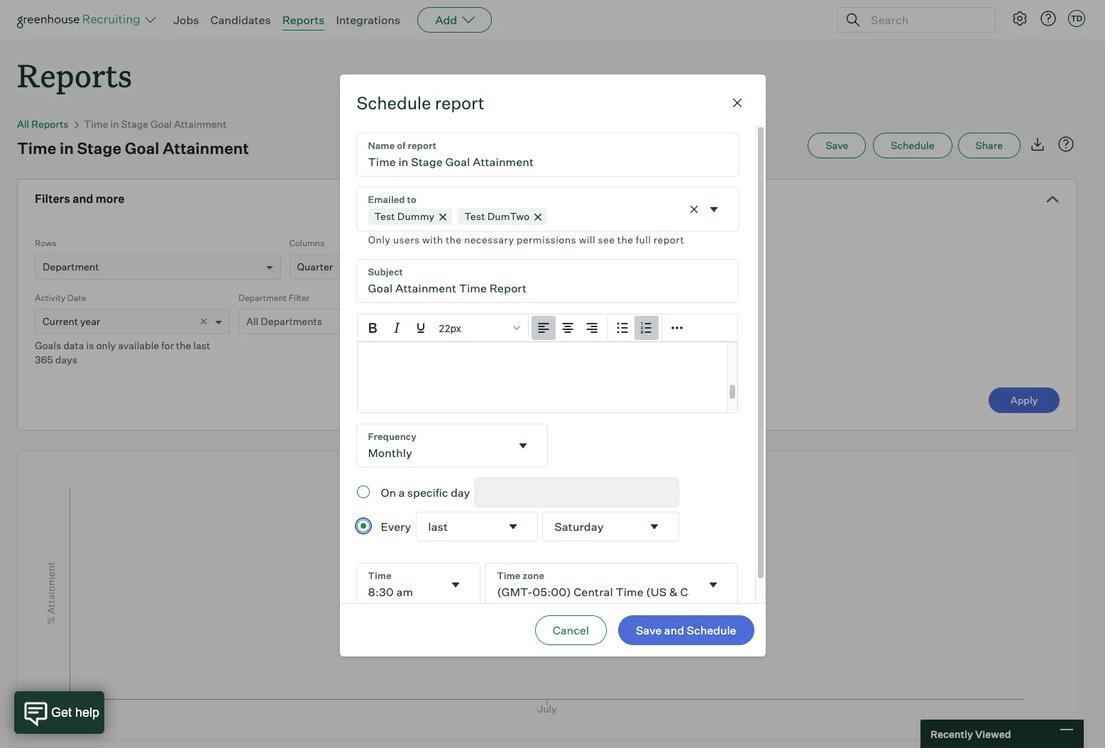 Task type: vqa. For each thing, say whether or not it's contained in the screenshot.
the Reports
yes



Task type: describe. For each thing, give the bounding box(es) containing it.
test dummy
[[374, 210, 435, 222]]

0 vertical spatial in
[[110, 118, 119, 130]]

2 toolbar from the left
[[607, 315, 662, 342]]

download image
[[1029, 136, 1046, 153]]

the inside goals data is only available for the last 365 days
[[176, 339, 191, 352]]

jobs link
[[173, 13, 199, 27]]

candidates
[[210, 13, 271, 27]]

22px toolbar
[[357, 315, 528, 342]]

date
[[67, 293, 86, 303]]

is
[[86, 339, 94, 352]]

recently
[[931, 728, 973, 740]]

viewed
[[975, 728, 1011, 740]]

columns
[[289, 238, 325, 249]]

reports link
[[282, 13, 325, 27]]

report inside clear selection field
[[654, 234, 684, 246]]

save and schedule button
[[618, 615, 754, 645]]

dummy
[[397, 210, 435, 222]]

department option
[[43, 261, 99, 273]]

clear selection image
[[687, 202, 701, 216]]

specific
[[407, 486, 448, 500]]

1 vertical spatial in
[[60, 139, 74, 158]]

2 horizontal spatial the
[[617, 234, 633, 246]]

full
[[636, 234, 651, 246]]

department for department
[[43, 261, 99, 273]]

goals
[[35, 339, 61, 352]]

test for test dummy
[[374, 210, 395, 222]]

close modal icon image
[[729, 95, 746, 112]]

available
[[118, 339, 159, 352]]

recently viewed
[[931, 728, 1011, 740]]

quarter option
[[297, 261, 333, 273]]

only users with the necessary permissions will see the full report
[[368, 234, 684, 246]]

and for filters
[[73, 192, 93, 206]]

share button
[[958, 133, 1021, 158]]

cancel
[[553, 623, 589, 637]]

0 horizontal spatial time
[[17, 139, 56, 158]]

dumtwo
[[487, 210, 530, 222]]

filters
[[35, 192, 70, 206]]

cancel button
[[535, 615, 607, 645]]

see
[[598, 234, 615, 246]]

1 vertical spatial goal
[[125, 139, 159, 158]]

time in stage goal attainment link
[[84, 118, 227, 130]]

department for department filter
[[239, 293, 287, 303]]

1 vertical spatial stage
[[77, 139, 121, 158]]

with
[[422, 234, 443, 246]]

toggle flyout image inside field
[[707, 202, 721, 216]]

necessary
[[464, 234, 514, 246]]

1 vertical spatial attainment
[[163, 139, 249, 158]]

0 vertical spatial attainment
[[174, 118, 227, 130]]

none field on a specific day
[[476, 479, 678, 507]]

all reports link
[[17, 118, 69, 130]]

0 vertical spatial stage
[[121, 118, 148, 130]]

td button
[[1068, 10, 1085, 27]]

schedule for schedule
[[891, 139, 935, 151]]

0 vertical spatial reports
[[282, 13, 325, 27]]

schedule button
[[873, 133, 952, 158]]

for
[[161, 339, 174, 352]]

current year
[[43, 315, 100, 327]]

share
[[976, 139, 1003, 151]]

all departments
[[246, 315, 322, 327]]

save button
[[808, 133, 866, 158]]

22px group
[[357, 315, 737, 342]]

year
[[80, 315, 100, 327]]

td button
[[1065, 7, 1088, 30]]

quarter
[[297, 261, 333, 273]]

every
[[381, 520, 411, 534]]

integrations link
[[336, 13, 400, 27]]

22px
[[438, 322, 461, 334]]

and for save
[[664, 623, 684, 637]]

days
[[55, 354, 77, 366]]

365
[[35, 354, 53, 366]]

0 vertical spatial goal
[[151, 118, 172, 130]]

xychart image
[[35, 452, 1060, 736]]



Task type: locate. For each thing, give the bounding box(es) containing it.
reports
[[282, 13, 325, 27], [17, 54, 132, 96], [31, 118, 69, 130]]

data
[[63, 339, 84, 352]]

all reports
[[17, 118, 69, 130]]

test dumtwo
[[464, 210, 530, 222]]

on a specific day
[[381, 486, 470, 500]]

0 vertical spatial save
[[826, 139, 848, 151]]

time right 'all reports'
[[84, 118, 108, 130]]

schedule inside schedule button
[[891, 139, 935, 151]]

the right with
[[446, 234, 462, 246]]

departments
[[261, 315, 322, 327]]

the right for at left top
[[176, 339, 191, 352]]

only
[[96, 339, 116, 352]]

2 vertical spatial schedule
[[687, 623, 736, 637]]

schedule for schedule report
[[357, 93, 431, 114]]

1 vertical spatial and
[[664, 623, 684, 637]]

1 horizontal spatial test
[[464, 210, 485, 222]]

1 horizontal spatial time
[[84, 118, 108, 130]]

jobs
[[173, 13, 199, 27]]

test
[[374, 210, 395, 222], [464, 210, 485, 222]]

td
[[1071, 13, 1083, 23]]

0 horizontal spatial department
[[43, 261, 99, 273]]

save for save
[[826, 139, 848, 151]]

0 horizontal spatial test
[[374, 210, 395, 222]]

2 horizontal spatial schedule
[[891, 139, 935, 151]]

1 vertical spatial save
[[636, 623, 662, 637]]

save and schedule
[[636, 623, 736, 637]]

the
[[446, 234, 462, 246], [617, 234, 633, 246], [176, 339, 191, 352]]

test up only
[[374, 210, 395, 222]]

activity date
[[35, 293, 86, 303]]

1 vertical spatial department
[[239, 293, 287, 303]]

and inside button
[[664, 623, 684, 637]]

all for all reports
[[17, 118, 29, 130]]

On a specific day text field
[[476, 479, 667, 507]]

save
[[826, 139, 848, 151], [636, 623, 662, 637]]

current year option
[[43, 315, 100, 327]]

greenhouse recruiting image
[[17, 11, 145, 28]]

permissions
[[517, 234, 577, 246]]

faq image
[[1058, 136, 1075, 153]]

None text field
[[357, 425, 510, 467], [357, 564, 443, 606], [486, 564, 701, 606], [357, 425, 510, 467], [357, 564, 443, 606], [486, 564, 701, 606]]

test for test dumtwo
[[464, 210, 485, 222]]

1 vertical spatial time in stage goal attainment
[[17, 139, 249, 158]]

filters and more
[[35, 192, 124, 206]]

0 vertical spatial report
[[435, 93, 485, 114]]

time down 'all reports'
[[17, 139, 56, 158]]

on
[[381, 486, 396, 500]]

attainment
[[174, 118, 227, 130], [163, 139, 249, 158]]

None field
[[357, 188, 738, 249], [357, 425, 547, 467], [476, 479, 678, 507], [417, 513, 538, 541], [543, 513, 678, 541], [357, 564, 480, 606], [486, 564, 738, 606], [357, 425, 547, 467], [417, 513, 538, 541], [543, 513, 678, 541], [486, 564, 738, 606]]

22px button
[[433, 316, 525, 340]]

none field toggle flyout
[[357, 564, 480, 606]]

1 vertical spatial time
[[17, 139, 56, 158]]

Search text field
[[867, 10, 982, 30]]

toggle flyout image
[[449, 578, 463, 592]]

2 test from the left
[[464, 210, 485, 222]]

0 horizontal spatial the
[[176, 339, 191, 352]]

1 horizontal spatial and
[[664, 623, 684, 637]]

report
[[435, 93, 485, 114], [654, 234, 684, 246]]

none field clear selection
[[357, 188, 738, 249]]

0 horizontal spatial all
[[17, 118, 29, 130]]

and
[[73, 192, 93, 206], [664, 623, 684, 637]]

only
[[368, 234, 391, 246]]

1 vertical spatial reports
[[17, 54, 132, 96]]

apply button
[[989, 388, 1060, 413]]

schedule
[[357, 93, 431, 114], [891, 139, 935, 151], [687, 623, 736, 637]]

×
[[200, 313, 208, 328]]

save for save and schedule
[[636, 623, 662, 637]]

1 vertical spatial schedule
[[891, 139, 935, 151]]

1 vertical spatial report
[[654, 234, 684, 246]]

filter
[[289, 293, 310, 303]]

in
[[110, 118, 119, 130], [60, 139, 74, 158]]

1 vertical spatial all
[[246, 315, 259, 327]]

add
[[435, 13, 457, 27]]

1 horizontal spatial schedule
[[687, 623, 736, 637]]

department up all departments
[[239, 293, 287, 303]]

toolbar
[[528, 315, 607, 342], [607, 315, 662, 342]]

None text field
[[357, 134, 738, 176], [357, 260, 738, 303], [417, 513, 501, 541], [543, 513, 641, 541], [357, 134, 738, 176], [357, 260, 738, 303], [417, 513, 501, 541], [543, 513, 641, 541]]

department up date
[[43, 261, 99, 273]]

1 horizontal spatial in
[[110, 118, 119, 130]]

apply
[[1011, 394, 1038, 406]]

0 horizontal spatial and
[[73, 192, 93, 206]]

time
[[84, 118, 108, 130], [17, 139, 56, 158]]

schedule inside save and schedule button
[[687, 623, 736, 637]]

0 vertical spatial and
[[73, 192, 93, 206]]

day
[[451, 486, 470, 500]]

0 horizontal spatial schedule
[[357, 93, 431, 114]]

0 horizontal spatial save
[[636, 623, 662, 637]]

current
[[43, 315, 78, 327]]

goal
[[151, 118, 172, 130], [125, 139, 159, 158]]

add button
[[417, 7, 492, 33]]

2 vertical spatial reports
[[31, 118, 69, 130]]

a
[[399, 486, 405, 500]]

activity
[[35, 293, 65, 303]]

0 horizontal spatial report
[[435, 93, 485, 114]]

department
[[43, 261, 99, 273], [239, 293, 287, 303]]

1 toolbar from the left
[[528, 315, 607, 342]]

none field containing test dummy
[[357, 188, 738, 249]]

will
[[579, 234, 596, 246]]

stage
[[121, 118, 148, 130], [77, 139, 121, 158]]

goals data is only available for the last 365 days
[[35, 339, 210, 366]]

all for all departments
[[246, 315, 259, 327]]

users
[[393, 234, 420, 246]]

0 vertical spatial time in stage goal attainment
[[84, 118, 227, 130]]

0 horizontal spatial in
[[60, 139, 74, 158]]

test up necessary
[[464, 210, 485, 222]]

0 vertical spatial all
[[17, 118, 29, 130]]

configure image
[[1012, 10, 1029, 27]]

integrations
[[336, 13, 400, 27]]

1 horizontal spatial all
[[246, 315, 259, 327]]

time in stage goal attainment
[[84, 118, 227, 130], [17, 139, 249, 158]]

1 horizontal spatial save
[[826, 139, 848, 151]]

department filter
[[239, 293, 310, 303]]

0 vertical spatial time
[[84, 118, 108, 130]]

candidates link
[[210, 13, 271, 27]]

the left "full"
[[617, 234, 633, 246]]

schedule report
[[357, 93, 485, 114]]

rows
[[35, 238, 57, 249]]

last
[[193, 339, 210, 352]]

save and schedule this report to revisit it! element
[[808, 133, 873, 158]]

1 horizontal spatial department
[[239, 293, 287, 303]]

1 test from the left
[[374, 210, 395, 222]]

1 horizontal spatial the
[[446, 234, 462, 246]]

1 horizontal spatial report
[[654, 234, 684, 246]]

0 vertical spatial schedule
[[357, 93, 431, 114]]

0 vertical spatial department
[[43, 261, 99, 273]]

all
[[17, 118, 29, 130], [246, 315, 259, 327]]

more
[[96, 192, 124, 206]]

toggle flyout image
[[707, 202, 721, 216], [516, 439, 530, 453], [506, 520, 520, 534], [647, 520, 661, 534], [707, 578, 721, 592]]



